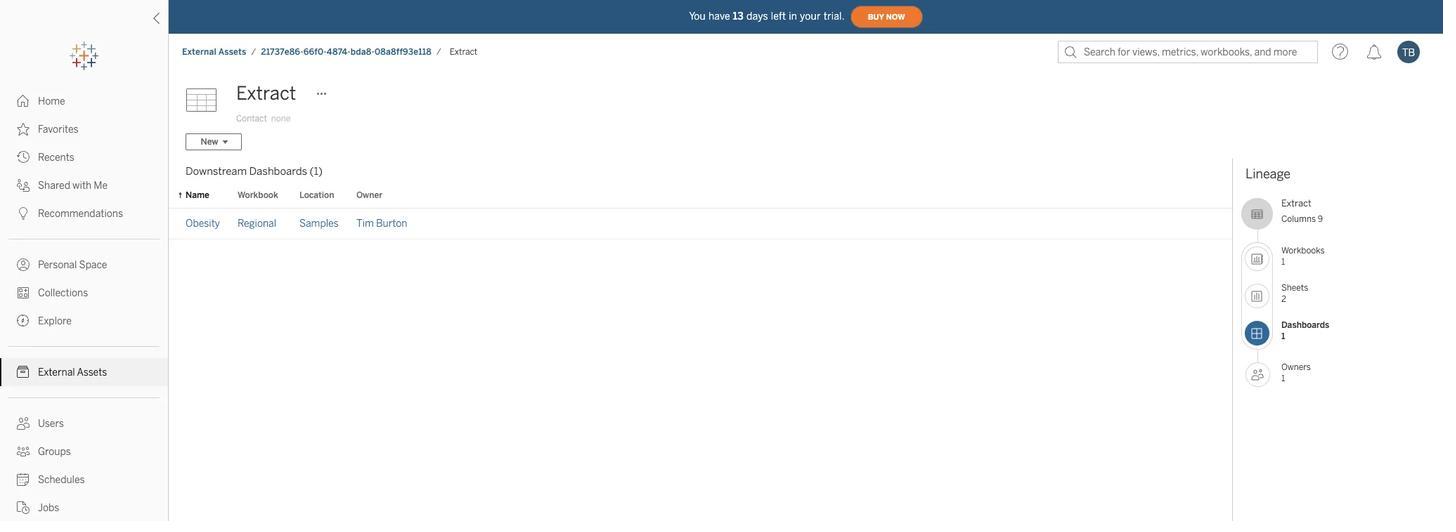 Task type: locate. For each thing, give the bounding box(es) containing it.
4874-
[[327, 47, 351, 57]]

have
[[709, 10, 730, 22]]

external assets link up table image
[[181, 46, 247, 58]]

1 / from the left
[[251, 47, 256, 57]]

by text only_f5he34f image for home
[[17, 95, 30, 108]]

1 horizontal spatial extract
[[450, 47, 478, 57]]

regional
[[238, 218, 276, 230]]

extract columns 9
[[1282, 198, 1323, 224]]

1 1 from the top
[[1282, 257, 1285, 267]]

/ left extract element
[[437, 47, 441, 57]]

21737e86-66f0-4874-bda8-08a8ff93e118 link
[[260, 46, 432, 58]]

by text only_f5he34f image for jobs
[[17, 502, 30, 515]]

days
[[747, 10, 768, 22]]

by text only_f5he34f image left recents
[[17, 151, 30, 164]]

grid containing obesity
[[169, 182, 1233, 522]]

0 horizontal spatial external
[[38, 367, 75, 379]]

0 horizontal spatial /
[[251, 47, 256, 57]]

2 by text only_f5he34f image from the top
[[17, 151, 30, 164]]

by text only_f5he34f image for personal space
[[17, 259, 30, 271]]

7 by text only_f5he34f image from the top
[[17, 474, 30, 487]]

by text only_f5he34f image left personal
[[17, 259, 30, 271]]

1 for workbooks
[[1282, 257, 1285, 267]]

buy now button
[[851, 6, 923, 28]]

by text only_f5he34f image left home
[[17, 95, 30, 108]]

by text only_f5he34f image left favorites
[[17, 123, 30, 136]]

row containing obesity
[[169, 209, 1233, 240]]

1 horizontal spatial external
[[182, 47, 217, 57]]

5 by text only_f5he34f image from the top
[[17, 446, 30, 458]]

by text only_f5he34f image inside recommendations link
[[17, 207, 30, 220]]

you have 13 days left in your trial.
[[689, 10, 845, 22]]

extract inside extract columns 9
[[1282, 198, 1312, 209]]

1 vertical spatial external assets link
[[0, 359, 168, 387]]

6 by text only_f5he34f image from the top
[[17, 418, 30, 430]]

grid
[[169, 182, 1233, 522]]

8 by text only_f5he34f image from the top
[[17, 502, 30, 515]]

external assets / 21737e86-66f0-4874-bda8-08a8ff93e118 /
[[182, 47, 441, 57]]

groups
[[38, 446, 71, 458]]

2
[[1282, 294, 1287, 304]]

by text only_f5he34f image
[[17, 123, 30, 136], [17, 151, 30, 164], [17, 259, 30, 271], [17, 315, 30, 328], [17, 366, 30, 379], [17, 418, 30, 430], [17, 474, 30, 487], [17, 502, 30, 515]]

recents
[[38, 152, 74, 164]]

by text only_f5he34f image left collections
[[17, 287, 30, 300]]

0 vertical spatial dashboards
[[249, 165, 307, 178]]

owners image
[[1246, 363, 1271, 387]]

dashboards down 2
[[1282, 321, 1330, 330]]

1 down owners
[[1282, 374, 1285, 384]]

1 horizontal spatial assets
[[219, 47, 246, 57]]

dashboards
[[249, 165, 307, 178], [1282, 321, 1330, 330]]

08a8ff93e118
[[375, 47, 432, 57]]

1 horizontal spatial /
[[437, 47, 441, 57]]

burton
[[376, 218, 407, 230]]

shared with me
[[38, 180, 108, 192]]

by text only_f5he34f image left groups
[[17, 446, 30, 458]]

3 by text only_f5he34f image from the top
[[17, 259, 30, 271]]

1 by text only_f5he34f image from the top
[[17, 123, 30, 136]]

by text only_f5he34f image inside home link
[[17, 95, 30, 108]]

by text only_f5he34f image inside favorites 'link'
[[17, 123, 30, 136]]

assets inside main navigation. press the up and down arrow keys to access links. element
[[77, 367, 107, 379]]

0 horizontal spatial external assets link
[[0, 359, 168, 387]]

5 by text only_f5he34f image from the top
[[17, 366, 30, 379]]

1 vertical spatial dashboards
[[1282, 321, 1330, 330]]

2 / from the left
[[437, 47, 441, 57]]

groups link
[[0, 438, 168, 466]]

1 vertical spatial external
[[38, 367, 75, 379]]

by text only_f5he34f image inside jobs "link"
[[17, 502, 30, 515]]

by text only_f5he34f image left schedules
[[17, 474, 30, 487]]

/
[[251, 47, 256, 57], [437, 47, 441, 57]]

extract up contact none
[[236, 82, 296, 105]]

main navigation. press the up and down arrow keys to access links. element
[[0, 87, 168, 522]]

by text only_f5he34f image for shared with me
[[17, 179, 30, 192]]

dashboards up workbook
[[249, 165, 307, 178]]

personal space
[[38, 259, 107, 271]]

table image
[[186, 79, 228, 122]]

row
[[169, 209, 1233, 240]]

Search for views, metrics, workbooks, and more text field
[[1058, 41, 1318, 63]]

1 by text only_f5he34f image from the top
[[17, 95, 30, 108]]

downstream
[[186, 165, 247, 178]]

by text only_f5he34f image inside schedules link
[[17, 474, 30, 487]]

2 by text only_f5he34f image from the top
[[17, 179, 30, 192]]

by text only_f5he34f image inside explore link
[[17, 315, 30, 328]]

by text only_f5he34f image for collections
[[17, 287, 30, 300]]

assets
[[219, 47, 246, 57], [77, 367, 107, 379]]

1 vertical spatial 1
[[1282, 332, 1286, 341]]

1 inside owners 1
[[1282, 374, 1285, 384]]

by text only_f5he34f image inside groups link
[[17, 446, 30, 458]]

1 horizontal spatial external assets link
[[181, 46, 247, 58]]

lineage
[[1246, 167, 1291, 182]]

66f0-
[[304, 47, 327, 57]]

extract
[[450, 47, 478, 57], [236, 82, 296, 105], [1282, 198, 1312, 209]]

extract right "08a8ff93e118"
[[450, 47, 478, 57]]

owners 1
[[1282, 363, 1311, 384]]

by text only_f5he34f image left explore on the bottom
[[17, 315, 30, 328]]

/ left 21737e86-
[[251, 47, 256, 57]]

by text only_f5he34f image
[[17, 95, 30, 108], [17, 179, 30, 192], [17, 207, 30, 220], [17, 287, 30, 300], [17, 446, 30, 458]]

2 vertical spatial extract
[[1282, 198, 1312, 209]]

by text only_f5he34f image for recents
[[17, 151, 30, 164]]

2 vertical spatial 1
[[1282, 374, 1285, 384]]

3 by text only_f5he34f image from the top
[[17, 207, 30, 220]]

external
[[182, 47, 217, 57], [38, 367, 75, 379]]

shared with me link
[[0, 172, 168, 200]]

21737e86-
[[261, 47, 304, 57]]

personal
[[38, 259, 77, 271]]

external down explore on the bottom
[[38, 367, 75, 379]]

workbook
[[238, 190, 278, 200]]

by text only_f5he34f image left recommendations
[[17, 207, 30, 220]]

schedules link
[[0, 466, 168, 494]]

0 horizontal spatial dashboards
[[249, 165, 307, 178]]

by text only_f5he34f image left external assets
[[17, 366, 30, 379]]

by text only_f5he34f image left shared
[[17, 179, 30, 192]]

external inside external assets link
[[38, 367, 75, 379]]

bda8-
[[351, 47, 375, 57]]

jobs link
[[0, 494, 168, 522]]

(1)
[[310, 165, 323, 178]]

tim burton link
[[356, 218, 407, 230]]

obesity link
[[186, 218, 220, 230]]

collections link
[[0, 279, 168, 307]]

4 by text only_f5he34f image from the top
[[17, 287, 30, 300]]

1 horizontal spatial dashboards
[[1282, 321, 1330, 330]]

1 right 'dashboards' icon
[[1282, 332, 1286, 341]]

by text only_f5he34f image inside external assets link
[[17, 366, 30, 379]]

2 horizontal spatial extract
[[1282, 198, 1312, 209]]

external assets link up users link
[[0, 359, 168, 387]]

by text only_f5he34f image inside personal space link
[[17, 259, 30, 271]]

0 horizontal spatial assets
[[77, 367, 107, 379]]

external for external assets / 21737e86-66f0-4874-bda8-08a8ff93e118 /
[[182, 47, 217, 57]]

new button
[[186, 134, 242, 150]]

samples
[[300, 218, 339, 230]]

recommendations
[[38, 208, 123, 220]]

by text only_f5he34f image inside the recents link
[[17, 151, 30, 164]]

by text only_f5he34f image left jobs
[[17, 502, 30, 515]]

4 by text only_f5he34f image from the top
[[17, 315, 30, 328]]

3 1 from the top
[[1282, 374, 1285, 384]]

0 vertical spatial assets
[[219, 47, 246, 57]]

in
[[789, 10, 797, 22]]

assets for external assets / 21737e86-66f0-4874-bda8-08a8ff93e118 /
[[219, 47, 246, 57]]

by text only_f5he34f image left users
[[17, 418, 30, 430]]

by text only_f5he34f image inside collections link
[[17, 287, 30, 300]]

1 vertical spatial extract
[[236, 82, 296, 105]]

regional link
[[238, 218, 276, 230]]

0 vertical spatial external
[[182, 47, 217, 57]]

home
[[38, 96, 65, 108]]

external assets link
[[181, 46, 247, 58], [0, 359, 168, 387]]

by text only_f5he34f image inside users link
[[17, 418, 30, 430]]

owners
[[1282, 363, 1311, 373]]

assets up users link
[[77, 367, 107, 379]]

extract up columns
[[1282, 198, 1312, 209]]

0 vertical spatial 1
[[1282, 257, 1285, 267]]

1 vertical spatial assets
[[77, 367, 107, 379]]

owner
[[356, 190, 383, 200]]

left
[[771, 10, 786, 22]]

assets left 21737e86-
[[219, 47, 246, 57]]

1 down workbooks
[[1282, 257, 1285, 267]]

external up table image
[[182, 47, 217, 57]]

by text only_f5he34f image inside shared with me link
[[17, 179, 30, 192]]

1
[[1282, 257, 1285, 267], [1282, 332, 1286, 341], [1282, 374, 1285, 384]]

by text only_f5he34f image for groups
[[17, 446, 30, 458]]



Task type: describe. For each thing, give the bounding box(es) containing it.
extract element
[[446, 47, 482, 57]]

columns
[[1282, 214, 1316, 224]]

me
[[94, 180, 108, 192]]

users link
[[0, 410, 168, 438]]

samples link
[[300, 218, 339, 230]]

users
[[38, 418, 64, 430]]

2 1 from the top
[[1282, 332, 1286, 341]]

0 horizontal spatial extract
[[236, 82, 296, 105]]

by text only_f5he34f image for external assets
[[17, 366, 30, 379]]

your
[[800, 10, 821, 22]]

workbooks 1 sheets 2 dashboards 1
[[1282, 246, 1330, 341]]

explore
[[38, 316, 72, 328]]

name
[[186, 190, 209, 200]]

contact
[[236, 114, 267, 124]]

contact none
[[236, 114, 291, 124]]

9
[[1318, 214, 1323, 224]]

now
[[886, 12, 905, 21]]

tim
[[356, 218, 374, 230]]

favorites link
[[0, 115, 168, 143]]

0 vertical spatial external assets link
[[181, 46, 247, 58]]

trial.
[[824, 10, 845, 22]]

downstream dashboards (1)
[[186, 165, 323, 178]]

assets for external assets
[[77, 367, 107, 379]]

sheets image
[[1245, 284, 1270, 309]]

collections
[[38, 288, 88, 300]]

recommendations link
[[0, 200, 168, 228]]

none
[[271, 114, 291, 124]]

shared
[[38, 180, 70, 192]]

personal space link
[[0, 251, 168, 279]]

schedules
[[38, 475, 85, 487]]

you
[[689, 10, 706, 22]]

0 vertical spatial extract
[[450, 47, 478, 57]]

by text only_f5he34f image for users
[[17, 418, 30, 430]]

dashboards image
[[1245, 321, 1270, 346]]

external assets
[[38, 367, 107, 379]]

by text only_f5he34f image for favorites
[[17, 123, 30, 136]]

workbooks
[[1282, 246, 1325, 256]]

columns image
[[1242, 198, 1273, 230]]

location
[[300, 190, 334, 200]]

13
[[733, 10, 744, 22]]

jobs
[[38, 503, 59, 515]]

with
[[72, 180, 92, 192]]

recents link
[[0, 143, 168, 172]]

external for external assets
[[38, 367, 75, 379]]

explore link
[[0, 307, 168, 335]]

by text only_f5he34f image for schedules
[[17, 474, 30, 487]]

tim burton
[[356, 218, 407, 230]]

new
[[201, 137, 218, 147]]

buy
[[868, 12, 884, 21]]

by text only_f5he34f image for explore
[[17, 315, 30, 328]]

obesity
[[186, 218, 220, 230]]

space
[[79, 259, 107, 271]]

favorites
[[38, 124, 79, 136]]

by text only_f5he34f image for recommendations
[[17, 207, 30, 220]]

workbooks image
[[1245, 247, 1270, 271]]

sheets
[[1282, 283, 1309, 293]]

buy now
[[868, 12, 905, 21]]

home link
[[0, 87, 168, 115]]

1 for owners
[[1282, 374, 1285, 384]]

navigation panel element
[[0, 42, 168, 522]]



Task type: vqa. For each thing, say whether or not it's contained in the screenshot.
the Worksheet to the bottom
no



